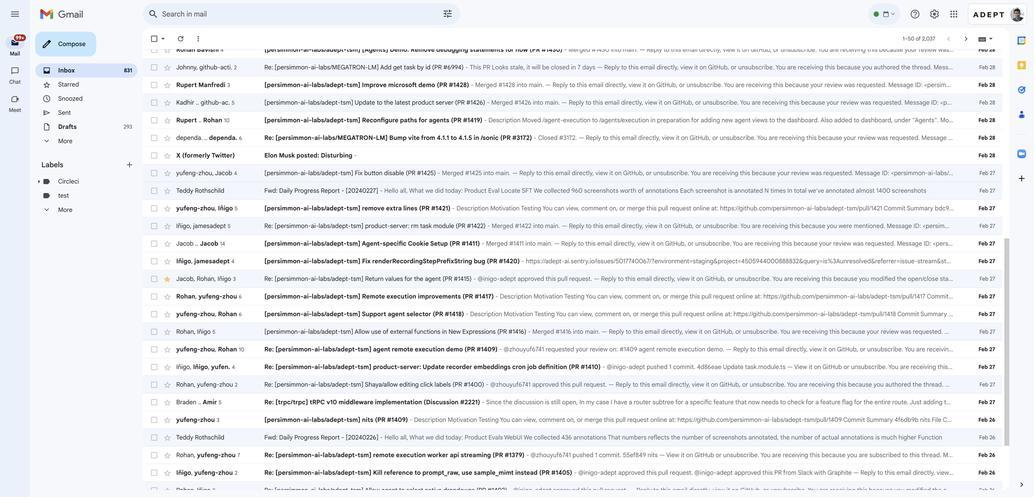 Task type: describe. For each thing, give the bounding box(es) containing it.
approved down annotated,
[[735, 469, 761, 477]]

(pr right the bug
[[487, 257, 498, 265]]

server
[[436, 99, 454, 106]]

<persi
[[1019, 46, 1035, 54]]

improve
[[362, 81, 387, 89]]

#1420)
[[499, 257, 520, 265]]

(pr up [20240226]
[[375, 416, 386, 424]]

times
[[771, 187, 786, 195]]

entire
[[875, 399, 891, 406]]

review up also
[[825, 81, 843, 89]]

commit for tsm/pull/1417
[[928, 293, 949, 300]]

rohan down yufeng-zhou , rohan 6
[[176, 328, 194, 336]]

teddy rothschild for fwd: daily progress report - [20240226]
[[176, 434, 224, 442]]

progress for [20240226]
[[295, 434, 319, 442]]

a down tsm/pu
[[1033, 116, 1035, 124]]

for right paths
[[419, 116, 428, 124]]

- down implementation
[[410, 416, 413, 424]]

rohan , yufeng-zhou 2
[[176, 381, 238, 389]]

graphite
[[828, 469, 852, 477]]

(pr left #1419)
[[451, 116, 462, 124]]

snoozed link
[[58, 95, 83, 102]]

#1416
[[556, 328, 572, 336]]

#1379)
[[505, 451, 525, 459]]

#1418)
[[445, 310, 464, 318]]

merge for description motivation testing you can view, comment on, or merge this pull request online at: https://github.com/persimmon-ai-labs/adept-tsm/pull/1417 commit summary 31c8394 update file 
[[671, 293, 689, 300]]

view, for description motivation testing you can view, comment on, or merge this pull request online at: https://github.com/persimmon-ai-labs/adept-tsm/pull/1417 commit summary 31c8394 update file 
[[610, 293, 623, 300]]

1 vertical spatial be
[[1003, 116, 1010, 124]]

at: for tsm/pull/1417
[[755, 293, 762, 300]]

(pr left the #1430)
[[530, 46, 540, 54]]

1 vertical spatial commit.
[[599, 451, 622, 459]]

fix for button
[[355, 169, 363, 177]]

request for tsm/pull/1421
[[670, 205, 692, 212]]

(2
[[970, 416, 975, 424]]

review up total
[[792, 169, 810, 177]]

(pr left #1405)
[[540, 469, 550, 477]]

re: for re: [persimmon-ai-labs/adept-tsm] allow agent to select native dropdowns (pr #1402) - @inigo-adept approved this pull request. — reply to this email directly, view it on github, or unsubscribe. you are receiving this because you modified the open/close state. message id: <p
[[265, 487, 273, 494]]

#1410)
[[581, 363, 601, 371]]

#1425
[[465, 169, 482, 177]]

yufeng- down "rohan , yufeng-zhou 7"
[[194, 469, 218, 477]]

10 row from the top
[[143, 200, 1025, 217]]

1 remove from the left
[[362, 205, 385, 212]]

99+ link
[[5, 34, 27, 49]]

re: [persimmon-ai-labs/megatron-lm] bump vite from 4.1.1 to 4.1.5 in /sonic (pr #3172) - closed #3172. — reply to this email directly, view it on github, or unsubscribe. you are receiving this because your review was requested. message id: <persimmon-ai-labs/megat
[[265, 134, 1035, 142]]

2 for re: [persimmon-ai-labs/megatron-lm] add get task by id (pr #6994) - this pr looks stale, it will be closed in 7 days — reply to this email directly, view it on github, or unsubscribe. you are receiving this because you authored the thread. message id: <persimmon-ai-
[[234, 64, 237, 71]]

0 horizontal spatial in
[[580, 399, 585, 406]]

2 vertical spatial thread.
[[922, 451, 942, 459]]

review down the tsm/pull/1418
[[881, 328, 899, 336]]

online up reflects
[[651, 416, 668, 424]]

tsm/pull/1409
[[805, 416, 842, 424]]

[persimmon-ai-labs/adept-tsm] support agent selector (pr #1418) - description motivation testing you can view, comment on, or merge this pull request online at: https://github.com/persimmon-ai-labs/adept-tsm/pull/1418 commit summary 416c690 support agent selecto
[[265, 310, 1035, 318]]

rohan up "dependa. .. dependa. 6"
[[203, 116, 222, 124]]

yufeng- up amir
[[197, 381, 219, 389]]

row containing kadhir
[[143, 94, 1035, 112]]

rohan down the iñigo , jamesadept 4
[[197, 275, 214, 283]]

at: for tsm/pull/1418
[[725, 310, 732, 318]]

update down improve
[[355, 99, 375, 106]]

can for description motivation testing you can view, comment on, or merge this pull request online at: https://github.com/persimmon-ai-labs/adept-tsm/pull/1421 commit summary bdc9990 remove extra lines file
[[554, 205, 565, 212]]

merged left #1416
[[533, 328, 554, 336]]

in left new
[[442, 328, 447, 336]]

disable
[[384, 169, 404, 177]]

0 vertical spatial we
[[534, 187, 543, 195]]

416c690
[[949, 310, 973, 318]]

1 horizontal spatial github
[[823, 363, 843, 371]]

feb for @inigo-adept approved this pull request. @inigo-adept approved this pr from slack with graphite — reply to this email directly, view it on github, or unsubscribe. y
[[979, 470, 988, 476]]

0 vertical spatial subscribed
[[998, 363, 1029, 371]]

for right check
[[806, 399, 814, 406]]

0 vertical spatial task
[[404, 63, 416, 71]]

2 vertical spatial file
[[932, 416, 942, 424]]

0 vertical spatial authored
[[874, 63, 900, 71]]

.. for rupert
[[199, 116, 202, 124]]

labs/megat
[[1003, 134, 1035, 142]]

- left closed
[[534, 134, 537, 142]]

re: [persimmon-ai-labs/adept-tsm] product-server: rm task module (pr #1422) - merged #1422 into main. — reply to this email directly, view it on github, or unsubscribe. you are receiving this because you were mentioned. message id: <persimmon-ai-labs/adept-tsm/pull/1422
[[265, 222, 1035, 230]]

merged up #1426)
[[476, 81, 497, 89]]

demo.
[[707, 346, 725, 353]]

select
[[407, 487, 424, 494]]

1 vertical spatial file
[[1025, 293, 1035, 300]]

labels heading
[[41, 160, 125, 169]]

main. up /agent-
[[545, 99, 560, 106]]

- right #1405)
[[574, 469, 577, 477]]

preparation
[[657, 116, 690, 124]]

0 horizontal spatial screenshots
[[585, 187, 619, 195]]

rohan down the jacob , rohan , iñigo 3
[[176, 293, 195, 300]]

, down yufeng-zhou , rohan 6
[[194, 328, 196, 336]]

6 for yufeng-zhou
[[239, 294, 242, 300]]

28 for merged #1426 into main. — reply to this email directly, view it on github, or unsubscribe. you are receiving this because your review was requested. message id: <persimmon-ai-labs/adept-tsm/pu
[[990, 99, 996, 106]]

0 horizontal spatial adding
[[701, 116, 720, 124]]

inbox
[[58, 67, 75, 74]]

re: [persimmon-ai-labs/adept-tsm] kill reference to prompt_raw, use sample_mimt instead (pr #1405) - @inigo-adept approved this pull request. @inigo-adept approved this pr from slack with graphite — reply to this email directly, view it on github, or unsubscribe. y
[[265, 469, 1035, 477]]

merged left #1422
[[492, 222, 514, 230]]

comment for description motivation testing you can view, comment on, or merge this pull request online at: https://github.com/persimmon-ai-labs/adept-tsm/pull/1421 commit summary bdc9990 remove extra lines file
[[582, 205, 608, 212]]

main. up re: [persimmon-ai-labs/megatron-lm] add get task by id (pr #6994) - this pr looks stale, it will be closed in 7 days — reply to this email directly, view it on github, or unsubscribe. you are receiving this because you authored the thread. message id: <persimmon-ai-
[[623, 46, 638, 54]]

circleci link
[[58, 178, 79, 185]]

0 horizontal spatial #1409)
[[387, 416, 408, 424]]

zhou down "rohan , yufeng-zhou 7"
[[218, 469, 233, 477]]

0 horizontal spatial will
[[532, 63, 541, 71]]

1 feature from the left
[[714, 399, 734, 406]]

960
[[572, 187, 583, 195]]

0 vertical spatial pr
[[483, 63, 491, 71]]

.. for kadhir
[[196, 99, 199, 106]]

1 dependa. from the left
[[176, 134, 203, 142]]

2 number from the left
[[792, 434, 813, 442]]

- left this
[[466, 63, 468, 71]]

rupert for manfredi
[[176, 81, 197, 89]]

, up 'jacob .. jacob 14' on the top left of the page
[[190, 222, 192, 230]]

at
[[958, 399, 963, 406]]

- right #1419)
[[484, 116, 487, 124]]

27 for since the discussion is still open, in my case i have a router subtree for a specific feature that now needs to check for a feature flag for the entire route. just adding that at the router level would
[[990, 399, 996, 406]]

https://github.com/persimmon- for tsm/pull/1418
[[734, 310, 821, 318]]

remote up re: [persimmon-ai-labs/adept-tsm] product-server: update recorder embeddings cron job definition (pr #1410) - @inigo-adept pushed 1 commit. 4d86eae update task.module.ts — view it on github or unsubscribe. you are receiving this because you are subscribed to
[[657, 346, 677, 353]]

locate
[[501, 187, 521, 195]]

report for [20240226]
[[321, 434, 340, 442]]

0 horizontal spatial pushed
[[573, 451, 594, 459]]

6 inside "dependa. .. dependa. 6"
[[239, 135, 242, 141]]

1 lines from the left
[[404, 205, 418, 212]]

needs
[[762, 399, 779, 406]]

0 vertical spatial file
[[1015, 205, 1025, 212]]

feb for description motivation testing you can view, comment on, or merge this pull request online at: https://github.com/persimmon-ai-labs/adept-tsm/pull/1409 commit summary 4f6db9b nits file changes (2 files
[[979, 417, 988, 423]]

1 vertical spatial collected
[[534, 434, 560, 442]]

Search in mail text field
[[162, 10, 418, 19]]

request for tsm/pull/1418
[[684, 310, 705, 318]]

lm] for add
[[368, 63, 379, 71]]

rohan up the braden
[[176, 381, 194, 389]]

1 horizontal spatial view
[[795, 363, 808, 371]]

2 support from the left
[[974, 310, 997, 318]]

jacob , rohan , iñigo 3
[[176, 275, 236, 283]]

renderrecordingstepprefixstring
[[372, 257, 472, 265]]

agent up 'external'
[[388, 310, 405, 318]]

on, down open,
[[567, 416, 576, 424]]

sft
[[522, 187, 533, 195]]

kadhir
[[176, 99, 194, 106]]

- right #1410)
[[603, 363, 606, 371]]

- right #1428)
[[471, 81, 474, 89]]

, up braden .. amir 5
[[194, 381, 196, 389]]

1 horizontal spatial task
[[420, 222, 432, 230]]

main. right #1422
[[545, 222, 560, 230]]

on, for description motivation testing you can view, comment on, or merge this pull request online at: https://github.com/persimmon-ai-labs/adept-tsm/pull/1418 commit summary 416c690 support agent selecto
[[623, 310, 632, 318]]

0 vertical spatial be
[[542, 63, 550, 71]]

2 horizontal spatial 1
[[903, 35, 905, 42]]

0 horizontal spatial specific
[[383, 240, 407, 248]]

refresh image
[[176, 34, 185, 43]]

agents
[[429, 116, 450, 124]]

approved down '55ef849'
[[619, 469, 645, 477]]

27 for description motivation testing you can view, comment on, or merge this pull request online at: https://github.com/persimmon-ai-labs/adept-tsm/pull/1418 commit summary 416c690 support agent selecto
[[990, 311, 996, 318]]

(pr right server
[[455, 99, 465, 106]]

hello for hello all, what we did today: product evals webui we collected 436 annotations that numbers reflects the number of screenshots annotated, the number of actual annotations is much higher function
[[385, 434, 399, 442]]

was down dashboard,
[[878, 134, 889, 142]]

rohan down "refresh" image
[[176, 46, 195, 53]]

5 inside kadhir .. github-ac. 5
[[232, 100, 235, 106]]

fwd: daily progress report - [20240226] - hello all, what we did today: product evals webui we collected 436 annotations that numbers reflects the number of screenshots annotated, the number of actual annotations is much higher function
[[265, 434, 943, 442]]

summary for 31c8394
[[951, 293, 977, 300]]

was down tsm/pull/1417
[[901, 328, 912, 336]]

2 remove from the left
[[962, 205, 983, 212]]

v10
[[327, 399, 337, 406]]

27 for merged #1411 into main. — reply to this email directly, view it on github, or unsubscribe. you are receiving this because your review was requested. message id: <persimmon-ai-labs/adept-tsm/pull/
[[990, 240, 996, 247]]

rothschild for fwd: daily progress report - [20240227]
[[195, 187, 224, 195]]

advanced search options image
[[439, 5, 457, 22]]

1 horizontal spatial now
[[749, 399, 760, 406]]

1 vertical spatial labs
[[1024, 451, 1035, 459]]

0 vertical spatial modified
[[871, 275, 896, 283]]

0 vertical spatial pushed
[[647, 363, 668, 371]]

today: for eval
[[446, 187, 463, 195]]

check
[[788, 399, 805, 406]]

a right subtree at bottom right
[[685, 399, 689, 406]]

open,
[[562, 399, 578, 406]]

main. up #1426 at the top of the page
[[529, 81, 544, 89]]

jacob down twitter)
[[215, 169, 232, 177]]

reflects
[[649, 434, 670, 442]]

review left the on:
[[590, 346, 608, 353]]

by
[[417, 63, 424, 71]]

22 row from the top
[[143, 411, 1003, 429]]

1 horizontal spatial nits
[[648, 451, 658, 459]]

1 horizontal spatial annotations
[[646, 187, 679, 195]]

4 inside iñigo , iñigo , yufen. 4
[[232, 364, 235, 371]]

0 horizontal spatial 1
[[595, 451, 598, 459]]

#1425)
[[417, 169, 436, 177]]

was up lab at right
[[1025, 346, 1035, 353]]

johnny
[[176, 63, 196, 71]]

2 horizontal spatial annotations
[[841, 434, 874, 442]]

3 inside the jacob , rohan , iñigo 3
[[233, 276, 236, 282]]

my
[[586, 399, 595, 406]]

(formerly
[[182, 152, 210, 159]]

0 horizontal spatial is
[[545, 399, 550, 406]]

ac.
[[222, 99, 230, 106]]

comment down still
[[539, 416, 565, 424]]

total
[[794, 187, 807, 195]]

id
[[426, 63, 431, 71]]

feb 28 for this pr looks stale, it will be closed in 7 days — reply to this email directly, view it on github, or unsubscribe. you are receiving this because you authored the thread. message id: <persimmon-ai-
[[980, 64, 996, 71]]

online for tsm/pull/1418
[[707, 310, 724, 318]]

1 horizontal spatial will
[[993, 116, 1001, 124]]

teddy for fwd: daily progress report - [20240227]
[[176, 187, 193, 195]]

.. for jacob
[[195, 240, 198, 247]]

(pr left "#1415)"
[[443, 275, 452, 283]]

@zhouyuf6741 for @zhouyuf6741 approved this pull request. — reply to this email directly, view it on github, or unsubscribe. you are receiving this because you authored the thread. message id: <persimmon-ai-lab
[[491, 381, 531, 389]]

- right #1417)
[[496, 293, 499, 300]]

2 vertical spatial @zhouyuf6741
[[531, 451, 571, 459]]

#1426)
[[467, 99, 486, 106]]

closed
[[551, 63, 570, 71]]

feb 27 for [persimmon-ai-labs/adept-tsm] support agent selector (pr #1418) - description motivation testing you can view, comment on, or merge this pull request online at: https://github.com/persimmon-ai-labs/adept-tsm/pull/1418 commit summary 416c690 support agent selecto
[[979, 311, 996, 318]]

1 horizontal spatial 1
[[670, 363, 672, 371]]

review down 'were'
[[834, 240, 852, 248]]

16 row from the top
[[143, 306, 1035, 323]]

merged down the #1428
[[492, 99, 513, 106]]

1 extra from the left
[[386, 205, 402, 212]]

2 horizontal spatial screenshots
[[893, 187, 927, 195]]

@zhouyuf6741 for @zhouyuf6741 requested your review on: #1409 agent remote execution demo. — reply to this email directly, view it on github, or unsubscribe. you are receiving this because your review was
[[504, 346, 544, 353]]

4 inside yufeng-zhou , jacob 4
[[234, 170, 237, 177]]

feb for description motivation testing you can view, comment on, or merge this pull request online at: https://github.com/persimmon-ai-labs/adept-tsm/pull/1421 commit summary bdc9990 remove extra lines file
[[979, 205, 989, 212]]

all, for hello all, what we did today: product evals webui we collected 436 annotations that numbers reflects the number of screenshots annotated, the number of actual annotations is much higher function
[[400, 434, 408, 442]]

zhou up iñigo , iñigo , yufen. 4
[[200, 346, 215, 353]]

14
[[220, 241, 225, 247]]

feb for @inigo-adept approved this pull request. — reply to this email directly, view it on github, or unsubscribe. you are receiving this because you modified the open/close state. message id: <persimmon-
[[980, 276, 989, 282]]

definition
[[539, 363, 567, 371]]

[persimmon-ai-labs/adept-tsm] fix renderrecordingstepprefixstring bug (pr #1420) - https://adept-ai.sentry.io/issues/5017740067/?environment=staging&project=4505944000888832&query=is%3aunresolved&referrer=issue-stream&statsperiod=24h&stream_index=2
[[265, 257, 1035, 265]]

braden
[[176, 398, 196, 406]]

remote up kill
[[373, 451, 395, 459]]

view, for description motivation testing you can view, comment on, or merge this pull request online at: https://github.com/persimmon-ai-labs/adept-tsm/pull/1418 commit summary 416c690 support agent selecto
[[580, 310, 594, 318]]

on, for description motivation testing you can view, comment on, or merge this pull request online at: https://github.com/persimmon-ai-labs/adept-tsm/pull/1417 commit summary 31c8394 update file 
[[653, 293, 662, 300]]

mail heading
[[0, 50, 30, 57]]

what for hello all, what we did today: product eval locate sft we collected 960 screenshots worth of annotations each screenshot is annotated n times in total we've annotated almost 1400 screenshots
[[409, 187, 424, 195]]

testing down since
[[479, 416, 499, 424]]

feb for merged #1416 into main. — reply to this email directly, view it on github, or unsubscribe. you are receiving this because your review was requested. message id: <persimmon-ai-labs
[[980, 329, 989, 335]]

what for hello all, what we did today: product evals webui we collected 436 annotations that numbers reflects the number of screenshots annotated, the number of actual annotations is much higher function
[[410, 434, 424, 442]]

description up /sonic
[[489, 116, 521, 124]]

#1426
[[515, 99, 532, 106]]

rohan down iñigo , yufeng-zhou 2
[[176, 487, 194, 494]]

row containing rohan bavishi
[[143, 41, 1035, 59]]

dependa. .. dependa. 6
[[176, 134, 242, 142]]

all, for hello all, what we did today: product eval locate sft we collected 960 screenshots worth of annotations each screenshot is annotated n times in total we've annotated almost 1400 screenshots
[[400, 187, 408, 195]]

more email options image
[[194, 34, 203, 43]]

2 lines from the left
[[1001, 205, 1014, 212]]

for right subtree at bottom right
[[676, 399, 684, 406]]

testing for description motivation testing you can view, comment on, or merge this pull request online at: https://github.com/persimmon-ai-labs/adept-tsm/pull/1421 commit summary bdc9990 remove extra lines file
[[521, 205, 542, 212]]

26 for fwd: daily progress report - [20240226] - hello all, what we did today: product evals webui we collected 436 annotations that numbers reflects the number of screenshots annotated, the number of actual annotations is much higher function
[[990, 434, 996, 441]]

execution up reference
[[396, 451, 426, 459]]

1 horizontal spatial is
[[729, 187, 733, 195]]

feb for hello all, what we did today: product eval locate sft we collected 960 screenshots worth of annotations each screenshot is annotated n times in total we've annotated almost 1400 screenshots
[[980, 188, 989, 194]]

(pr down expressions
[[465, 346, 475, 353]]

chat
[[9, 79, 21, 85]]

(pr left #1410)
[[569, 363, 580, 371]]

actual
[[822, 434, 840, 442]]

.. for dependa.
[[204, 134, 208, 142]]

0 horizontal spatial view
[[667, 451, 680, 459]]

0 vertical spatial collected
[[544, 187, 570, 195]]

1 horizontal spatial from
[[784, 469, 797, 477]]

5 26 from the top
[[990, 487, 996, 494]]

1 vertical spatial allow
[[365, 487, 380, 494]]

1 vertical spatial we
[[524, 434, 533, 442]]

daily for fwd: daily progress report - [20240227] - hello all, what we did today: product eval locate sft we collected 960 screenshots worth of annotations each screenshot is annotated n times in total we've annotated almost 1400 screenshots
[[279, 187, 293, 195]]

reconfigure
[[362, 116, 399, 124]]

, down the iñigo , jamesadept 4
[[194, 275, 195, 283]]

1 horizontal spatial use
[[462, 469, 473, 477]]

yufeng- up yufeng-zhou , rohan 6
[[199, 293, 223, 300]]

- right the #1430)
[[564, 46, 567, 54]]

, up rohan , iñigo 2
[[191, 469, 193, 477]]

starred link
[[58, 81, 79, 88]]

flag
[[843, 399, 853, 406]]

2 horizontal spatial nits
[[921, 416, 931, 424]]

26 row from the top
[[143, 482, 1035, 497]]

we for hello all, what we did today: product eval locate sft we collected 960 screenshots worth of annotations each screenshot is annotated n times in total we've annotated almost 1400 screenshots
[[426, 187, 434, 195]]

0 horizontal spatial use
[[371, 328, 381, 336]]

11 row from the top
[[143, 217, 1035, 235]]

commit for tsm/pull/1421
[[884, 205, 906, 212]]

online for tsm/pull/1417
[[737, 293, 753, 300]]

i
[[611, 399, 613, 406]]

row containing rupert
[[143, 112, 1035, 129]]

2 vertical spatial is
[[876, 434, 880, 442]]

1 number from the left
[[682, 434, 704, 442]]

0 horizontal spatial nits
[[362, 416, 374, 424]]

2 horizontal spatial adding
[[1012, 116, 1031, 124]]

#1421)
[[431, 205, 451, 212]]

5 for jamesadept
[[228, 223, 231, 230]]

1 annotated from the left
[[735, 187, 763, 195]]

did for evals
[[436, 434, 444, 442]]

4 inside the iñigo , jamesadept 4
[[232, 258, 235, 265]]

0 vertical spatial labs
[[1026, 328, 1035, 336]]

(pr left #1417)
[[463, 293, 473, 300]]

(pr left #1418)
[[433, 310, 443, 318]]

zhou up 'iñigo , jamesadept 5'
[[200, 204, 215, 212]]

yufeng-zhou , rohan 6
[[176, 310, 242, 318]]

27 for @inigo-adept approved this pull request. — reply to this email directly, view it on github, or unsubscribe. you are receiving this because you modified the open/close state. message id: <persimmon-
[[990, 276, 996, 282]]

click
[[421, 381, 433, 389]]

0 vertical spatial state.
[[941, 275, 956, 283]]

- right #1416)
[[528, 328, 531, 336]]

/sonic
[[481, 134, 499, 142]]

- right #1426)
[[487, 99, 490, 106]]

6 for rohan
[[239, 311, 242, 318]]

starred
[[58, 81, 79, 88]]

into right #1425
[[484, 169, 494, 177]]

0 vertical spatial allow
[[355, 328, 370, 336]]

1 vertical spatial demo
[[446, 346, 463, 353]]

update right 4d86eae
[[723, 363, 744, 371]]

yufeng- up iñigo , yufeng-zhou 2
[[197, 451, 221, 459]]

0 vertical spatial from
[[421, 134, 435, 142]]

1 vertical spatial thread.
[[924, 381, 944, 389]]

27 for https://adept-ai.sentry.io/issues/5017740067/?environment=staging&project=4505944000888832&query=is%3aunresolved&referrer=issue-stream&statsperiod=24h&stream_index=2
[[990, 258, 996, 265]]

1 horizontal spatial adding
[[924, 399, 943, 406]]

execution down the functions
[[415, 346, 445, 353]]

2 router from the left
[[976, 399, 993, 406]]

was down settings "icon"
[[939, 46, 950, 54]]

commit down flag
[[844, 416, 866, 424]]

that
[[608, 434, 621, 442]]

into right '#1411' at top
[[526, 240, 536, 248]]

bug
[[474, 257, 485, 265]]

summary for 416c690
[[921, 310, 948, 318]]

into right the #1428
[[517, 81, 527, 89]]

review down dashboard,
[[858, 134, 876, 142]]

we've
[[809, 187, 825, 195]]

0 vertical spatial thread.
[[913, 63, 933, 71]]

drafts link
[[58, 123, 77, 131]]

Search in mail search field
[[143, 4, 460, 25]]

27 for @zhouyuf6741 approved this pull request. — reply to this email directly, view it on github, or unsubscribe. you are receiving this because you authored the thread. message id: <persimmon-ai-lab
[[990, 382, 996, 388]]

0 vertical spatial commit.
[[673, 363, 696, 371]]

, down 'x (formerly twitter)'
[[212, 169, 214, 177]]

feb for merged #1428 into main. — reply to this email directly, view it on github, or unsubscribe. you are receiving this because your review was requested. message id: <persimmon-ai-labs/adept-tsm/pull/
[[979, 82, 988, 88]]

webui
[[504, 434, 523, 442]]

feb for description moved /agent-execution to /agents/execution in preparation for adding new agent views to the dashboard. also added to dashboard, under "agents". motivation design will be adding a
[[979, 117, 988, 124]]

[persimmon-ai-labs/adept-tsm] reconfigure paths for agents (pr #1419) - description moved /agent-execution to /agents/execution in preparation for adding new agent views to the dashboard. also added to dashboard, under "agents". motivation design will be adding a
[[265, 116, 1035, 124]]

stream&statsperiod=24h&stream_index=2
[[918, 257, 1035, 265]]

main menu image
[[10, 9, 20, 19]]

stale,
[[510, 63, 525, 71]]

yufeng- down (formerly
[[176, 169, 199, 177]]

1 vertical spatial subscribed
[[870, 451, 901, 459]]

re: for re: [persimmon-ai-labs/adept-tsm] remote execution worker api streaming (pr #1379) - @zhouyuf6741 pushed 1 commit. 55ef849 nits — view it on github or unsubscribe. you are receiving this because you are subscribed to this thread. message id: <persimmon-ai-labs
[[265, 451, 274, 459]]

feb 28 for merged #1428 into main. — reply to this email directly, view it on github, or unsubscribe. you are receiving this because your review was requested. message id: <persimmon-ai-labs/adept-tsm/pull/
[[979, 82, 996, 88]]

, down iñigo , yufeng-zhou 2
[[194, 487, 196, 494]]

27 for hello all, what we did today: product eval locate sft we collected 960 screenshots worth of annotations each screenshot is annotated n times in total we've annotated almost 1400 screenshots
[[990, 188, 996, 194]]

99+
[[16, 35, 24, 41]]

elon musk posted: disturbing -
[[265, 152, 359, 159]]

in right the closed
[[571, 63, 576, 71]]

[persimmon-ai-labs/adept-tsm] [agents] demo: remove debugging statements for now (pr #1430) - merged #1430 into main. — reply to this email directly, view it on github, or unsubscribe. you are receiving this because your review was requested. message id: <persi
[[265, 46, 1035, 54]]

we for hello all, what we did today: product evals webui we collected 436 annotations that numbers reflects the number of screenshots annotated, the number of actual annotations is much higher function
[[426, 434, 434, 442]]

zhou up iñigo , yufeng-zhou 2
[[221, 451, 236, 459]]

worker
[[428, 451, 449, 459]]

27 for merged #1425 into main. — reply to this email directly, view it on github, or unsubscribe. you are receiving this because your review was requested. message id: <persimmon-ai-labs/adept-tsm/pull/
[[990, 170, 996, 177]]

28 for this pr looks stale, it will be closed in 7 days — reply to this email directly, view it on github, or unsubscribe. you are receiving this because you authored the thread. message id: <persimmon-ai-
[[990, 64, 996, 71]]

0 horizontal spatial github
[[695, 451, 715, 459]]

closed
[[538, 134, 558, 142]]

testing for description motivation testing you can view, comment on, or merge this pull request online at: https://github.com/persimmon-ai-labs/adept-tsm/pull/1417 commit summary 31c8394 update file 
[[565, 293, 585, 300]]

external
[[390, 328, 413, 336]]

embeddings
[[474, 363, 511, 371]]

27 for merged #1416 into main. — reply to this email directly, view it on github, or unsubscribe. you are receiving this because your review was requested. message id: <persimmon-ai-labs
[[990, 329, 996, 335]]



Task type: locate. For each thing, give the bounding box(es) containing it.
feb 27 for re: [persimmon-ai-labs/adept-tsm] agent remote execution demo (pr #1409) - @zhouyuf6741 requested your review on: #1409 agent remote execution demo. — reply to this email directly, view it on github, or unsubscribe. you are receiving this because your review was
[[979, 346, 996, 353]]

27 for description motivation testing you can view, comment on, or merge this pull request online at: https://github.com/persimmon-ai-labs/adept-tsm/pull/1417 commit summary 31c8394 update file 
[[990, 293, 996, 300]]

feb 26 for view
[[979, 470, 996, 476]]

1 report from the top
[[321, 187, 340, 195]]

7 inside "rohan , yufeng-zhou 7"
[[238, 452, 240, 459]]

1 horizontal spatial 7
[[578, 63, 581, 71]]

3 6 from the top
[[239, 311, 242, 318]]

teddy for fwd: daily progress report - [20240226]
[[176, 434, 193, 442]]

view, for description motivation testing you can view, comment on, or merge this pull request online at: https://github.com/persimmon-ai-labs/adept-tsm/pull/1421 commit summary bdc9990 remove extra lines file
[[566, 205, 580, 212]]

summary for bdc9990
[[907, 205, 934, 212]]

5 row from the top
[[143, 112, 1035, 129]]

1 vertical spatial jamesadept
[[194, 257, 230, 265]]

in up re: [persimmon-ai-labs/megatron-lm] bump vite from 4.1.1 to 4.1.5 in /sonic (pr #3172) - closed #3172. — reply to this email directly, view it on github, or unsubscribe. you are receiving this because your review was requested. message id: <persimmon-ai-labs/megat
[[651, 116, 656, 124]]

0 vertical spatial open/close
[[908, 275, 939, 283]]

0 vertical spatial daily
[[279, 187, 293, 195]]

(pr right the 'id' at left top
[[432, 63, 442, 71]]

1 vertical spatial hello
[[385, 434, 399, 442]]

feb 27 for [persimmon-ai-labs/adept-tsm] remote execution improvements (pr #1417) - description motivation testing you can view, comment on, or merge this pull request online at: https://github.com/persimmon-ai-labs/adept-tsm/pull/1417 commit summary 31c8394 update file 
[[979, 293, 996, 300]]

0 horizontal spatial state.
[[941, 275, 956, 283]]

now
[[516, 46, 528, 54], [749, 399, 760, 406]]

1 support from the left
[[362, 310, 386, 318]]

5 inside 'iñigo , jamesadept 5'
[[228, 223, 231, 230]]

on, up [persimmon-ai-labs/adept-tsm] support agent selector (pr #1418) - description motivation testing you can view, comment on, or merge this pull request online at: https://github.com/persimmon-ai-labs/adept-tsm/pull/1418 commit summary 416c690 support agent selecto
[[653, 293, 662, 300]]

was up dashboard,
[[861, 99, 872, 106]]

6
[[239, 135, 242, 141], [239, 294, 242, 300], [239, 311, 242, 318]]

1 vertical spatial more button
[[35, 203, 138, 217]]

yufeng- down rohan , iñigo 5
[[176, 346, 200, 353]]

feb for merged #1426 into main. — reply to this email directly, view it on github, or unsubscribe. you are receiving this because your review was requested. message id: <persimmon-ai-labs/adept-tsm/pu
[[980, 99, 989, 106]]

2 daily from the top
[[279, 434, 293, 442]]

1 re: from the top
[[265, 63, 273, 71]]

thread. up changes
[[924, 381, 944, 389]]

tsm/pull/ for merged #1425 into main. — reply to this email directly, view it on github, or unsubscribe. you are receiving this because your review was requested. message id: <persimmon-ai-labs/adept-tsm/pull/
[[969, 169, 993, 177]]

10 inside yufeng-zhou , rohan 10
[[239, 346, 244, 353]]

on, down the [persimmon-ai-labs/adept-tsm] remote execution improvements (pr #1417) - description motivation testing you can view, comment on, or merge this pull request online at: https://github.com/persimmon-ai-labs/adept-tsm/pull/1417 commit summary 31c8394 update file on the bottom
[[623, 310, 632, 318]]

view down reflects
[[667, 451, 680, 459]]

was down mentioned.
[[853, 240, 864, 248]]

tsm/pull/1417
[[891, 293, 926, 300]]

2 horizontal spatial is
[[876, 434, 880, 442]]

1 vertical spatial authored
[[886, 381, 912, 389]]

remote
[[362, 293, 385, 300]]

3 inside yufeng-zhou 3
[[217, 417, 220, 424]]

8 row from the top
[[143, 164, 1003, 182]]

26 for re: [persimmon-ai-labs/adept-tsm] kill reference to prompt_raw, use sample_mimt instead (pr #1405) - @inigo-adept approved this pull request. @inigo-adept approved this pr from slack with graphite — reply to this email directly, view it on github, or unsubscribe. y
[[990, 470, 996, 476]]

level
[[994, 399, 1007, 406]]

review down 2,037 in the top right of the page
[[919, 46, 937, 54]]

feb for merged #1422 into main. — reply to this email directly, view it on github, or unsubscribe. you are receiving this because you were mentioned. message id: <persimmon-ai-labs/adept-tsm/pull/1422
[[980, 223, 989, 229]]

2 report from the top
[[321, 434, 340, 442]]

3 inside rupert manfredi 3
[[227, 82, 230, 89]]

1 vertical spatial 1
[[670, 363, 672, 371]]

1 more button from the top
[[35, 134, 138, 148]]

2 inside johnny , github-acti. 2
[[234, 64, 237, 71]]

4
[[221, 47, 224, 53], [234, 170, 237, 177], [232, 258, 235, 265], [232, 364, 235, 371]]

github- down bavishi
[[200, 63, 220, 71]]

execution left demo.
[[678, 346, 706, 353]]

description for description motivation testing you can view, comment on, or merge this pull request online at: https://github.com/persimmon-ai-labs/adept-tsm/pull/1421 commit summary bdc9990 remove extra lines file
[[457, 205, 489, 212]]

merge for description motivation testing you can view, comment on, or merge this pull request online at: https://github.com/persimmon-ai-labs/adept-tsm/pull/1421 commit summary bdc9990 remove extra lines file
[[627, 205, 645, 212]]

1 vertical spatial in
[[580, 399, 585, 406]]

merge for description motivation testing you can view, comment on, or merge this pull request online at: https://github.com/persimmon-ai-labs/adept-tsm/pull/1418 commit summary 416c690 support agent selecto
[[641, 310, 659, 318]]

1 row from the top
[[143, 41, 1035, 59]]

1 horizontal spatial modified
[[907, 487, 931, 494]]

6 inside "rohan , yufeng-zhou 6"
[[239, 294, 242, 300]]

0 horizontal spatial lines
[[404, 205, 418, 212]]

teddy rothschild for fwd: daily progress report - [20240227]
[[176, 187, 224, 195]]

1 horizontal spatial specific
[[690, 399, 712, 406]]

/agent-
[[543, 116, 563, 124]]

rupert for ..
[[176, 116, 197, 124]]

0 horizontal spatial annotations
[[574, 434, 607, 442]]

comment down fwd: daily progress report - [20240227] - hello all, what we did today: product eval locate sft we collected 960 screenshots worth of annotations each screenshot is annotated n times in total we've annotated almost 1400 screenshots
[[582, 205, 608, 212]]

also
[[821, 116, 833, 124]]

execution up #3172.
[[563, 116, 591, 124]]

commit up 416c690 at the bottom right of the page
[[928, 293, 949, 300]]

14 row from the top
[[143, 270, 1031, 288]]

2 vertical spatial 1
[[595, 451, 598, 459]]

product for evals
[[465, 434, 487, 442]]

re: for re: [persimmon-ai-labs/adept-tsm] shaya/allow editing click labels (pr #1400) - @zhouyuf6741 approved this pull request. — reply to this email directly, view it on github, or unsubscribe. you are receiving this because you authored the thread. message id: <persimmon-ai-lab
[[265, 381, 273, 389]]

commit down 1400
[[884, 205, 906, 212]]

1 horizontal spatial open/close
[[944, 487, 974, 494]]

report left [20240227]
[[321, 187, 340, 195]]

views
[[753, 116, 768, 124]]

numbers
[[622, 434, 647, 442]]

in left total
[[788, 187, 793, 195]]

2 rothschild from the top
[[195, 434, 224, 442]]

y
[[1033, 469, 1035, 477]]

0 horizontal spatial subscribed
[[870, 451, 901, 459]]

2 horizontal spatial 3
[[233, 276, 236, 282]]

1 horizontal spatial state.
[[976, 487, 992, 494]]

function
[[919, 434, 943, 442]]

"agents".
[[913, 116, 939, 124]]

[persimmon-ai-labs/adept-tsm] remote execution improvements (pr #1417) - description motivation testing you can view, comment on, or merge this pull request online at: https://github.com/persimmon-ai-labs/adept-tsm/pull/1417 commit summary 31c8394 update file 
[[265, 293, 1035, 300]]

what
[[409, 187, 424, 195], [410, 434, 424, 442]]

0 vertical spatial today:
[[446, 187, 463, 195]]

17 row from the top
[[143, 323, 1035, 341]]

row containing johnny
[[143, 59, 1015, 76]]

1 vertical spatial from
[[784, 469, 797, 477]]

allow down kill
[[365, 487, 380, 494]]

labs/megatron- up disturbing
[[323, 134, 376, 142]]

can for description motivation testing you can view, comment on, or merge this pull request online at: https://github.com/persimmon-ai-labs/adept-tsm/pull/1418 commit summary 416c690 support agent selecto
[[568, 310, 578, 318]]

of
[[916, 35, 921, 42], [638, 187, 644, 195], [383, 328, 389, 336], [706, 434, 711, 442], [815, 434, 821, 442]]

27 for @inigo-adept pushed 1 commit. 4d86eae update task.module.ts — view it on github or unsubscribe. you are receiving this because you are subscribed to
[[990, 364, 996, 371]]

1 that from the left
[[736, 399, 747, 406]]

rohan , iñigo 2
[[176, 487, 215, 494]]

1 vertical spatial @zhouyuf6741
[[491, 381, 531, 389]]

.. for braden
[[198, 398, 201, 406]]

lab
[[1026, 381, 1035, 389]]

tab list
[[1010, 28, 1035, 466]]

2 fwd: from the top
[[265, 434, 278, 442]]

27 for description motivation testing you can view, comment on, or merge this pull request online at: https://github.com/persimmon-ai-labs/adept-tsm/pull/1421 commit summary bdc9990 remove extra lines file
[[990, 205, 996, 212]]

4f6db9b
[[895, 416, 919, 424]]

nits
[[362, 416, 374, 424], [921, 416, 931, 424], [648, 451, 658, 459]]

re: for re: [persimmon-ai-labs/adept-tsm] kill reference to prompt_raw, use sample_mimt instead (pr #1405) - @inigo-adept approved this pull request. @inigo-adept approved this pr from slack with graphite — reply to this email directly, view it on github, or unsubscribe. y
[[265, 469, 274, 477]]

tsm]
[[347, 46, 361, 54], [347, 81, 361, 89], [341, 99, 353, 106], [347, 116, 361, 124], [341, 169, 353, 177], [347, 205, 361, 212], [351, 222, 364, 230], [347, 240, 361, 248], [347, 257, 361, 265], [351, 275, 364, 283], [347, 293, 361, 300], [347, 310, 361, 318], [341, 328, 353, 336], [358, 346, 372, 353], [358, 363, 372, 371], [351, 381, 364, 389], [347, 416, 361, 424], [358, 451, 372, 459], [358, 469, 372, 477], [351, 487, 364, 494]]

we up worker
[[426, 434, 434, 442]]

agent up re: [persimmon-ai-labs/adept-tsm] product-server: update recorder embeddings cron job definition (pr #1410) - @inigo-adept pushed 1 commit. 4d86eae update task.module.ts — view it on github or unsubscribe. you are receiving this because you are subscribed to
[[639, 346, 655, 353]]

jacob left the 14
[[200, 240, 218, 247]]

open/close
[[908, 275, 939, 283], [944, 487, 974, 494]]

- right #1420)
[[522, 257, 525, 265]]

#1430
[[592, 46, 610, 54]]

merge down my
[[585, 416, 603, 424]]

jamesadept for re:
[[193, 222, 226, 230]]

search in mail image
[[145, 6, 161, 22]]

was up added
[[845, 81, 856, 89]]

discussion
[[514, 399, 544, 406]]

1 horizontal spatial pr
[[775, 469, 782, 477]]

feb for hello all, what we did today: product evals webui we collected 436 annotations that numbers reflects the number of screenshots annotated, the number of actual annotations is much higher function
[[980, 434, 989, 441]]

(pr right setup
[[450, 240, 460, 248]]

5 inside braden .. amir 5
[[219, 399, 222, 406]]

functions
[[414, 328, 441, 336]]

file left changes
[[932, 416, 942, 424]]

snoozed
[[58, 95, 83, 102]]

feb for since the discussion is still open, in my case i have a router subtree for a specific feature that now needs to check for a feature flag for the entire route. just adding that at the router level would
[[979, 399, 989, 406]]

11 re: from the top
[[265, 487, 273, 494]]

1 vertical spatial today:
[[446, 434, 463, 442]]

motivation for description motivation testing you can view, comment on, or merge this pull request online at: https://github.com/persimmon-ai-labs/adept-tsm/pull/1421 commit summary bdc9990 remove extra lines file
[[491, 205, 520, 212]]

directly,
[[700, 46, 722, 54], [657, 63, 679, 71], [605, 81, 628, 89], [622, 99, 644, 106], [639, 134, 661, 142], [572, 169, 594, 177], [622, 222, 644, 230], [614, 240, 636, 248], [654, 275, 676, 283], [662, 328, 684, 336], [786, 346, 808, 353], [669, 381, 691, 389], [914, 469, 936, 477], [689, 487, 711, 494]]

progress down trpc
[[295, 434, 319, 442]]

@zhouyuf6741 up #1405)
[[531, 451, 571, 459]]

2 did from the top
[[436, 434, 444, 442]]

19 row from the top
[[143, 358, 1035, 376]]

0 vertical spatial teddy rothschild
[[176, 187, 224, 195]]

0 vertical spatial fwd:
[[265, 187, 278, 195]]

zhou up yufeng-zhou , rohan 6
[[223, 293, 237, 300]]

2 extra from the left
[[985, 205, 999, 212]]

update up selecto
[[1003, 293, 1023, 300]]

gmail image
[[40, 5, 88, 23]]

1 vertical spatial did
[[436, 434, 444, 442]]

feb for @zhouyuf6741 approved this pull request. — reply to this email directly, view it on github, or unsubscribe. you are receiving this because you authored the thread. message id: <persimmon-ai-lab
[[980, 382, 989, 388]]

1 horizontal spatial annotated
[[826, 187, 855, 195]]

2 6 from the top
[[239, 294, 242, 300]]

re: [persimmon-ai-labs/megatron-lm] add get task by id (pr #6994) - this pr looks stale, it will be closed in 7 days — reply to this email directly, view it on github, or unsubscribe. you are receiving this because you authored the thread. message id: <persimmon-ai-
[[265, 63, 1015, 71]]

293
[[124, 124, 132, 130]]

online
[[693, 205, 710, 212], [737, 293, 753, 300], [707, 310, 724, 318], [651, 416, 668, 424]]

re: for re: [persimmon-ai-labs/megatron-lm] bump vite from 4.1.1 to 4.1.5 in /sonic (pr #3172) - closed #3172. — reply to this email directly, view it on github, or unsubscribe. you are receiving this because your review was requested. message id: <persimmon-ai-labs/megat
[[265, 134, 274, 142]]

0 vertical spatial now
[[516, 46, 528, 54]]

requested.
[[951, 46, 982, 54], [857, 81, 887, 89], [873, 99, 903, 106], [890, 134, 920, 142], [824, 169, 854, 177], [866, 240, 896, 248], [913, 328, 944, 336]]

meet heading
[[0, 107, 30, 114]]

on, down fwd: daily progress report - [20240227] - hello all, what we did today: product eval locate sft we collected 960 screenshots worth of annotations each screenshot is annotated n times in total we've annotated almost 1400 screenshots
[[610, 205, 618, 212]]

into right #1416
[[573, 328, 584, 336]]

5 inside yufeng-zhou , iñigo 5
[[235, 205, 238, 212]]

0 horizontal spatial that
[[736, 399, 747, 406]]

2 inside rohan , iñigo 2
[[213, 487, 215, 494]]

re: for re: [persimmon-ai-labs/megatron-lm] add get task by id (pr #6994) - this pr looks stale, it will be closed in 7 days — reply to this email directly, view it on github, or unsubscribe. you are receiving this because you authored the thread. message id: <persimmon-ai-
[[265, 63, 273, 71]]

feb 27 for [persimmon-ai-labs/adept-tsm] agent-specific cookie setup (pr #1411) - merged #1411 into main. — reply to this email directly, view it on github, or unsubscribe. you are receiving this because your review was requested. message id: <persimmon-ai-labs/adept-tsm/pull/
[[979, 240, 996, 247]]

summary down entire
[[867, 416, 893, 424]]

server: for rm
[[390, 222, 410, 230]]

9 row from the top
[[143, 182, 1003, 200]]

(pr left #1428)
[[437, 81, 448, 89]]

5 re: from the top
[[265, 346, 274, 353]]

6 row from the top
[[143, 129, 1035, 147]]

1 more from the top
[[58, 137, 73, 145]]

tsm/pull/ for merged #1428 into main. — reply to this email directly, view it on github, or unsubscribe. you are receiving this because your review was requested. message id: <persimmon-ai-labs/adept-tsm/pull/
[[1002, 81, 1026, 89]]

rothschild for fwd: daily progress report - [20240226]
[[195, 434, 224, 442]]

1 26 from the top
[[990, 417, 996, 423]]

#1409) up embeddings on the bottom of page
[[477, 346, 498, 353]]

#1415)
[[454, 275, 472, 283]]

feb 27 for re: [persimmon-ai-labs/adept-tsm] shaya/allow editing click labels (pr #1400) - @zhouyuf6741 approved this pull request. — reply to this email directly, view it on github, or unsubscribe. you are receiving this because you authored the thread. message id: <persimmon-ai-lab
[[980, 382, 996, 388]]

- right [20240227]
[[380, 187, 383, 195]]

25 row from the top
[[143, 464, 1035, 482]]

rohan bavishi 4
[[176, 46, 224, 53]]

much
[[882, 434, 897, 442]]

2 vertical spatial tsm/pull/
[[1010, 240, 1035, 248]]

24 row from the top
[[143, 447, 1035, 464]]

manfredi
[[199, 81, 226, 89]]

select input tool image
[[989, 35, 994, 42]]

labs/megatron- for bump
[[323, 134, 376, 142]]

is right the screenshot at top right
[[729, 187, 733, 195]]

1 vertical spatial will
[[993, 116, 1001, 124]]

4 re: from the top
[[265, 275, 273, 283]]

0 vertical spatial product
[[465, 187, 487, 195]]

github- for acti.
[[200, 63, 220, 71]]

mail
[[10, 50, 20, 57]]

row containing dependa.
[[143, 129, 1035, 147]]

, up "rohan , yufeng-zhou 6"
[[214, 275, 216, 283]]

#1400)
[[464, 381, 485, 389]]

route.
[[893, 399, 909, 406]]

feb 28 for merged #1426 into main. — reply to this email directly, view it on github, or unsubscribe. you are receiving this because your review was requested. message id: <persimmon-ai-labs/adept-tsm/pu
[[980, 99, 996, 106]]

agent right new
[[735, 116, 751, 124]]

1 daily from the top
[[279, 187, 293, 195]]

fwd: for fwd: daily progress report - [20240227] - hello all, what we did today: product eval locate sft we collected 960 screenshots worth of annotations each screenshot is annotated n times in total we've annotated almost 1400 screenshots
[[265, 187, 278, 195]]

18 row from the top
[[143, 341, 1035, 358]]

server: for update
[[400, 363, 421, 371]]

annotated right we've
[[826, 187, 855, 195]]

1 horizontal spatial commit.
[[673, 363, 696, 371]]

0 horizontal spatial demo
[[419, 81, 435, 89]]

436
[[562, 434, 572, 442]]

[20240226]
[[346, 434, 379, 442]]

2 hello from the top
[[385, 434, 399, 442]]

0 vertical spatial hello
[[384, 187, 399, 195]]

0 horizontal spatial 10
[[224, 117, 230, 124]]

2 for re: [persimmon-ai-labs/adept-tsm] kill reference to prompt_raw, use sample_mimt instead (pr #1405) - @inigo-adept approved this pull request. @inigo-adept approved this pr from slack with graphite — reply to this email directly, view it on github, or unsubscribe. y
[[235, 470, 238, 476]]

pushed down re: [persimmon-ai-labs/adept-tsm] agent remote execution demo (pr #1409) - @zhouyuf6741 requested your review on: #1409 agent remote execution demo. — reply to this email directly, view it on github, or unsubscribe. you are receiving this because your review was
[[647, 363, 668, 371]]

navigation
[[0, 28, 31, 497]]

row containing x (formerly twitter)
[[143, 147, 1003, 164]]

rm
[[411, 222, 419, 230]]

n
[[765, 187, 769, 195]]

4.1.1
[[437, 134, 449, 142]]

musk
[[279, 152, 295, 159]]

more for test
[[58, 206, 73, 214]]

1 horizontal spatial lines
[[1001, 205, 1014, 212]]

2 vertical spatial 3
[[217, 417, 220, 424]]

commit. down that on the right
[[599, 451, 622, 459]]

file
[[1015, 205, 1025, 212], [1025, 293, 1035, 300], [932, 416, 942, 424]]

yufeng- down the braden
[[176, 416, 200, 424]]

1 vertical spatial lm]
[[376, 134, 388, 142]]

, down "rohan , yufeng-zhou 6"
[[215, 310, 217, 318]]

1 vertical spatial open/close
[[944, 487, 974, 494]]

3 26 from the top
[[990, 452, 996, 459]]

0 vertical spatial in
[[788, 187, 793, 195]]

under
[[895, 116, 911, 124]]

4 row from the top
[[143, 94, 1035, 112]]

4 inside rohan bavishi 4
[[221, 47, 224, 53]]

feb 27 for [persimmon-ai-labs/adept-tsm] remove extra lines (pr #1421) - description motivation testing you can view, comment on, or merge this pull request online at: https://github.com/persimmon-ai-labs/adept-tsm/pull/1421 commit summary bdc9990 remove extra lines file
[[979, 205, 996, 212]]

for up the stale,
[[506, 46, 514, 54]]

1 horizontal spatial #1409)
[[477, 346, 498, 353]]

re: for re: [persimmon-ai-labs/adept-tsm] return values for the agent (pr #1415) - @inigo-adept approved this pull request. — reply to this email directly, view it on github, or unsubscribe. you are receiving this because you modified the open/close state. message id: <persimmon-
[[265, 275, 273, 283]]

all, down implementation
[[400, 434, 408, 442]]

.. left amir
[[198, 398, 201, 406]]

5 for iñigo
[[213, 329, 216, 335]]

reference
[[384, 469, 413, 477]]

0 horizontal spatial support
[[362, 310, 386, 318]]

1 hello from the top
[[384, 187, 399, 195]]

rohan
[[176, 46, 195, 53], [203, 116, 222, 124], [197, 275, 214, 283], [176, 293, 195, 300], [218, 310, 237, 318], [176, 328, 194, 336], [218, 346, 237, 353], [176, 381, 194, 389], [176, 451, 194, 459], [176, 487, 194, 494]]

10 re: from the top
[[265, 469, 274, 477]]

None checkbox
[[150, 34, 159, 43], [150, 45, 159, 54], [150, 134, 159, 142], [150, 204, 159, 213], [150, 239, 159, 248], [150, 257, 159, 266], [150, 275, 159, 283], [150, 292, 159, 301], [150, 310, 159, 319], [150, 328, 159, 336], [150, 363, 159, 372], [150, 398, 159, 407], [150, 416, 159, 425], [150, 451, 159, 460], [150, 469, 159, 477], [150, 34, 159, 43], [150, 45, 159, 54], [150, 134, 159, 142], [150, 204, 159, 213], [150, 239, 159, 248], [150, 257, 159, 266], [150, 275, 159, 283], [150, 292, 159, 301], [150, 310, 159, 319], [150, 328, 159, 336], [150, 363, 159, 372], [150, 398, 159, 407], [150, 416, 159, 425], [150, 451, 159, 460], [150, 469, 159, 477]]

1 teddy rothschild from the top
[[176, 187, 224, 195]]

feb 27 for [persimmon-ai-labs/adept-tsm] fix renderrecordingstepprefixstring bug (pr #1420) - https://adept-ai.sentry.io/issues/5017740067/?environment=staging&project=4505944000888832&query=is%3aunresolved&referrer=issue-stream&statsperiod=24h&stream_index=2
[[979, 258, 996, 265]]

3 row from the top
[[143, 76, 1026, 94]]

rupert down johnny
[[176, 81, 197, 89]]

1 vertical spatial task
[[420, 222, 432, 230]]

row
[[143, 41, 1035, 59], [143, 59, 1015, 76], [143, 76, 1026, 94], [143, 94, 1035, 112], [143, 112, 1035, 129], [143, 129, 1035, 147], [143, 147, 1003, 164], [143, 164, 1003, 182], [143, 182, 1003, 200], [143, 200, 1025, 217], [143, 217, 1035, 235], [143, 235, 1035, 253], [143, 253, 1035, 270], [143, 270, 1031, 288], [143, 288, 1035, 306], [143, 306, 1035, 323], [143, 323, 1035, 341], [143, 341, 1035, 358], [143, 358, 1035, 376], [143, 376, 1035, 394], [143, 394, 1025, 411], [143, 411, 1003, 429], [143, 429, 1003, 447], [143, 447, 1035, 464], [143, 464, 1035, 482], [143, 482, 1035, 497]]

2 teddy rothschild from the top
[[176, 434, 224, 442]]

hello for hello all, what we did today: product eval locate sft we collected 960 screenshots worth of annotations each screenshot is annotated n times in total we've annotated almost 1400 screenshots
[[384, 187, 399, 195]]

feb for description motivation testing you can view, comment on, or merge this pull request online at: https://github.com/persimmon-ai-labs/adept-tsm/pull/1418 commit summary 416c690 support agent selecto
[[979, 311, 989, 318]]

2 annotated from the left
[[826, 187, 855, 195]]

1 vertical spatial modified
[[907, 487, 931, 494]]

1 vertical spatial 10
[[239, 346, 244, 353]]

1 vertical spatial use
[[462, 469, 473, 477]]

product down #1425
[[465, 187, 487, 195]]

3 right manfredi
[[227, 82, 230, 89]]

9 re: from the top
[[265, 451, 274, 459]]

product for eval
[[465, 187, 487, 195]]

labs/megatron- for add
[[319, 63, 368, 71]]

2 re: from the top
[[265, 134, 274, 142]]

debugging
[[437, 46, 469, 54]]

re: for re: [persimmon-ai-labs/adept-tsm] product-server: update recorder embeddings cron job definition (pr #1410) - @inigo-adept pushed 1 commit. 4d86eae update task.module.ts — view it on github or unsubscribe. you are receiving this because you are subscribed to
[[265, 363, 274, 371]]

screenshots right 1400
[[893, 187, 927, 195]]

1 vertical spatial github
[[695, 451, 715, 459]]

sent
[[58, 109, 71, 117]]

return
[[365, 275, 384, 283]]

0 horizontal spatial extra
[[386, 205, 402, 212]]

13 row from the top
[[143, 253, 1035, 270]]

1 rupert from the top
[[176, 81, 197, 89]]

2 more button from the top
[[35, 203, 138, 217]]

progress for [20240227]
[[295, 187, 319, 195]]

0 vertical spatial lm]
[[368, 63, 379, 71]]

50
[[908, 35, 915, 42]]

1 horizontal spatial demo
[[446, 346, 463, 353]]

1 vertical spatial state.
[[976, 487, 992, 494]]

20 row from the top
[[143, 376, 1035, 394]]

2 inside the rohan , yufeng-zhou 2
[[235, 382, 238, 388]]

yufeng-zhou , iñigo 5
[[176, 204, 238, 212]]

0 horizontal spatial dependa.
[[176, 134, 203, 142]]

3 for rupert manfredi
[[227, 82, 230, 89]]

yufeng- up 'iñigo , jamesadept 5'
[[176, 204, 200, 212]]

this
[[671, 46, 682, 54], [868, 46, 878, 54], [629, 63, 639, 71], [825, 63, 836, 71], [577, 81, 587, 89], [774, 81, 784, 89], [593, 99, 604, 106], [790, 99, 800, 106], [610, 134, 621, 142], [807, 134, 817, 142], [544, 169, 554, 177], [740, 169, 751, 177], [647, 205, 657, 212], [594, 222, 604, 230], [790, 222, 800, 230], [586, 240, 596, 248], [782, 240, 793, 248], [546, 275, 556, 283], [626, 275, 636, 283], [822, 275, 832, 283], [690, 293, 700, 300], [660, 310, 671, 318], [633, 328, 644, 336], [830, 328, 840, 336], [758, 346, 768, 353], [954, 346, 965, 353], [938, 363, 949, 371], [561, 381, 571, 389], [640, 381, 651, 389], [837, 381, 847, 389], [604, 416, 614, 424], [810, 451, 821, 459], [910, 451, 920, 459], [647, 469, 657, 477], [763, 469, 773, 477], [885, 469, 895, 477], [582, 487, 592, 494], [661, 487, 671, 494], [858, 487, 868, 494]]

1 progress from the top
[[295, 187, 319, 195]]

10 inside rupert .. rohan 10
[[224, 117, 230, 124]]

nits up re: [persimmon-ai-labs/adept-tsm] kill reference to prompt_raw, use sample_mimt instead (pr #1405) - @inigo-adept approved this pull request. @inigo-adept approved this pr from slack with graphite — reply to this email directly, view it on github, or unsubscribe. y
[[648, 451, 658, 459]]

re: for re: [persimmon-ai-labs/adept-tsm] agent remote execution demo (pr #1409) - @zhouyuf6741 requested your review on: #1409 agent remote execution demo. — reply to this email directly, view it on github, or unsubscribe. you are receiving this because your review was
[[265, 346, 274, 353]]

, down rohan bavishi 4
[[196, 63, 198, 71]]

2 more from the top
[[58, 206, 73, 214]]

was
[[939, 46, 950, 54], [845, 81, 856, 89], [861, 99, 872, 106], [878, 134, 889, 142], [811, 169, 822, 177], [853, 240, 864, 248], [901, 328, 912, 336], [1025, 346, 1035, 353]]

1 vertical spatial view
[[667, 451, 680, 459]]

0 vertical spatial is
[[729, 187, 733, 195]]

1 rothschild from the top
[[195, 187, 224, 195]]

feb 26
[[979, 417, 996, 423], [980, 434, 996, 441], [979, 452, 996, 459], [979, 470, 996, 476], [980, 487, 996, 494]]

#3172)
[[513, 134, 532, 142]]

progress
[[295, 187, 319, 195], [295, 434, 319, 442]]

circleci
[[58, 178, 79, 185]]

0 vertical spatial what
[[409, 187, 424, 195]]

online down ai.sentry.io/issues/5017740067/?environment=staging&project=4505944000888832&query=is%3aunresolved&referrer=issue-
[[737, 293, 753, 300]]

1 horizontal spatial extra
[[985, 205, 999, 212]]

#1416)
[[509, 328, 527, 336]]

2 row from the top
[[143, 59, 1015, 76]]

1 vertical spatial 3
[[233, 276, 236, 282]]

2 for re: [persimmon-ai-labs/adept-tsm] shaya/allow editing click labels (pr #1400) - @zhouyuf6741 approved this pull request. — reply to this email directly, view it on github, or unsubscribe. you are receiving this because you authored the thread. message id: <persimmon-ai-lab
[[235, 382, 238, 388]]

johnny , github-acti. 2
[[176, 63, 237, 71]]

None checkbox
[[150, 63, 159, 72], [150, 81, 159, 89], [150, 98, 159, 107], [150, 116, 159, 125], [150, 151, 159, 160], [150, 169, 159, 178], [150, 186, 159, 195], [150, 222, 159, 231], [150, 345, 159, 354], [150, 380, 159, 389], [150, 433, 159, 442], [150, 486, 159, 495], [150, 63, 159, 72], [150, 81, 159, 89], [150, 98, 159, 107], [150, 116, 159, 125], [150, 151, 159, 160], [150, 169, 159, 178], [150, 186, 159, 195], [150, 222, 159, 231], [150, 345, 159, 354], [150, 380, 159, 389], [150, 433, 159, 442], [150, 486, 159, 495]]

tsm/pull/1418
[[861, 310, 897, 318]]

task right rm
[[420, 222, 432, 230]]

more button for starred
[[35, 134, 138, 148]]

0 vertical spatial labs/megatron-
[[319, 63, 368, 71]]

12 row from the top
[[143, 235, 1035, 253]]

rohan , yufeng-zhou 6
[[176, 293, 242, 300]]

on, for description motivation testing you can view, comment on, or merge this pull request online at: https://github.com/persimmon-ai-labs/adept-tsm/pull/1421 commit summary bdc9990 remove extra lines file
[[610, 205, 618, 212]]

zhou down 'yufen.' on the bottom left
[[219, 381, 233, 389]]

support image
[[910, 9, 921, 19]]

0 vertical spatial tsm/pull/
[[1002, 81, 1026, 89]]

2 inside iñigo , yufeng-zhou 2
[[235, 470, 238, 476]]

(pr left #1416)
[[498, 328, 507, 336]]

3 for yufeng-zhou
[[217, 417, 220, 424]]

27
[[990, 170, 996, 177], [990, 188, 996, 194], [990, 205, 996, 212], [990, 223, 996, 229], [990, 240, 996, 247], [990, 258, 996, 265], [990, 276, 996, 282], [990, 293, 996, 300], [990, 311, 996, 318], [990, 329, 996, 335], [990, 346, 996, 353], [990, 364, 996, 371], [990, 382, 996, 388], [990, 399, 996, 406]]

feb for @zhouyuf6741 requested your review on: #1409 agent remote execution demo. — reply to this email directly, view it on github, or unsubscribe. you are receiving this because your review was
[[979, 346, 989, 353]]

row containing rupert manfredi
[[143, 76, 1026, 94]]

- right #1425)
[[438, 169, 441, 177]]

navigation containing mail
[[0, 28, 31, 497]]

we
[[426, 187, 434, 195], [426, 434, 434, 442]]

1 router from the left
[[634, 399, 651, 406]]

server: left rm
[[390, 222, 410, 230]]

1 vertical spatial 7
[[238, 452, 240, 459]]

older image
[[962, 34, 971, 43]]

summary left 416c690 at the bottom right of the page
[[921, 310, 948, 318]]

1 left 50
[[903, 35, 905, 42]]

1 6 from the top
[[239, 135, 242, 141]]

4 26 from the top
[[990, 470, 996, 476]]

2 dependa. from the left
[[209, 134, 237, 142]]

- left since
[[482, 399, 485, 406]]

1 teddy from the top
[[176, 187, 193, 195]]

1 vertical spatial #1409)
[[387, 416, 408, 424]]

add
[[380, 63, 392, 71]]

23 row from the top
[[143, 429, 1003, 447]]

21 row from the top
[[143, 394, 1025, 411]]

3 re: from the top
[[265, 222, 273, 230]]

2 26 from the top
[[990, 434, 996, 441]]

2 rupert from the top
[[176, 116, 197, 124]]

2 progress from the top
[[295, 434, 319, 442]]

files
[[977, 416, 988, 424]]

summary
[[907, 205, 934, 212], [951, 293, 977, 300], [921, 310, 948, 318], [867, 416, 893, 424]]

7 re: from the top
[[265, 381, 273, 389]]

(pr left #1421)
[[419, 205, 430, 212]]

6 inside yufeng-zhou , rohan 6
[[239, 311, 242, 318]]

7 row from the top
[[143, 147, 1003, 164]]

(pr left #1425)
[[406, 169, 416, 177]]

motivation for description motivation testing you can view, comment on, or merge this pull request online at: https://github.com/persimmon-ai-labs/adept-tsm/pull/1418 commit summary 416c690 support agent selecto
[[504, 310, 533, 318]]

at:
[[712, 205, 719, 212], [755, 293, 762, 300], [725, 310, 732, 318], [669, 416, 676, 424]]

merge down the [persimmon-ai-labs/adept-tsm] remote execution improvements (pr #1417) - description motivation testing you can view, comment on, or merge this pull request online at: https://github.com/persimmon-ai-labs/adept-tsm/pull/1417 commit summary 31c8394 update file on the bottom
[[641, 310, 659, 318]]

description for description motivation testing you can view, comment on, or merge this pull request online at: https://github.com/persimmon-ai-labs/adept-tsm/pull/1418 commit summary 416c690 support agent selecto
[[470, 310, 503, 318]]

row containing braden
[[143, 394, 1025, 411]]

2 that from the left
[[945, 399, 956, 406]]

8 re: from the top
[[265, 399, 274, 406]]

feb for merged #1411 into main. — reply to this email directly, view it on github, or unsubscribe. you are receiving this because your review was requested. message id: <persimmon-ai-labs/adept-tsm/pull/
[[979, 240, 989, 247]]

3 up "rohan , yufeng-zhou 6"
[[233, 276, 236, 282]]

a up tsm/pull/1409 on the bottom of the page
[[816, 399, 819, 406]]

sample_mimt
[[474, 469, 514, 477]]

1 horizontal spatial screenshots
[[713, 434, 747, 442]]

0 vertical spatial demo
[[419, 81, 435, 89]]

github- for ac.
[[201, 99, 222, 106]]

use left 'external'
[[371, 328, 381, 336]]

testing for description motivation testing you can view, comment on, or merge this pull request online at: https://github.com/persimmon-ai-labs/adept-tsm/pull/1418 commit summary 416c690 support agent selecto
[[535, 310, 555, 318]]

unsubscribe.
[[781, 46, 817, 54], [739, 63, 775, 71], [687, 81, 723, 89], [703, 99, 739, 106], [720, 134, 756, 142], [654, 169, 690, 177], [703, 222, 739, 230], [696, 240, 732, 248], [735, 275, 772, 283], [743, 328, 779, 336], [868, 346, 904, 353], [852, 363, 888, 371], [750, 381, 786, 389], [724, 451, 760, 459], [995, 469, 1031, 477], [771, 487, 807, 494]]

demo
[[419, 81, 435, 89], [446, 346, 463, 353]]

fix left the 'button'
[[355, 169, 363, 177]]

main. up https://adept-
[[538, 240, 553, 248]]

commit
[[884, 205, 906, 212], [928, 293, 949, 300], [898, 310, 920, 318], [844, 416, 866, 424]]

support down remote
[[362, 310, 386, 318]]

did for eval
[[435, 187, 444, 195]]

feb 27
[[980, 170, 996, 177], [980, 188, 996, 194], [979, 205, 996, 212], [980, 223, 996, 229], [979, 240, 996, 247], [979, 258, 996, 265], [980, 276, 996, 282], [979, 293, 996, 300], [979, 311, 996, 318], [980, 329, 996, 335], [979, 346, 996, 353], [979, 364, 996, 371], [980, 382, 996, 388], [979, 399, 996, 406]]

jacob down the iñigo , jamesadept 4
[[176, 275, 194, 283]]

#1409) down implementation
[[387, 416, 408, 424]]

feb 27 for re: [trpc/trpc] trpc v10 middleware implementation (discussion #2221) - since the discussion is still open, in my case i have a router subtree for a specific feature that now needs to check for a feature flag for the entire route. just adding that at the router level would
[[979, 399, 996, 406]]

rothschild up yufeng-zhou , iñigo 5
[[195, 187, 224, 195]]

hello down 'disable'
[[384, 187, 399, 195]]

be
[[542, 63, 550, 71], [1003, 116, 1010, 124]]

15 row from the top
[[143, 288, 1035, 306]]

request for tsm/pull/1417
[[714, 293, 735, 300]]

pushed
[[647, 363, 668, 371], [573, 451, 594, 459]]

job
[[528, 363, 537, 371]]

settings image
[[930, 9, 940, 19]]

merge up [persimmon-ai-labs/adept-tsm] support agent selector (pr #1418) - description motivation testing you can view, comment on, or merge this pull request online at: https://github.com/persimmon-ai-labs/adept-tsm/pull/1418 commit summary 416c690 support agent selecto
[[671, 293, 689, 300]]

, left 'yufen.' on the bottom left
[[208, 363, 210, 371]]

1 horizontal spatial 3
[[227, 82, 230, 89]]

feb 27 for re: [persimmon-ai-labs/adept-tsm] return values for the agent (pr #1415) - @inigo-adept approved this pull request. — reply to this email directly, view it on github, or unsubscribe. you are receiving this because you modified the open/close state. message id: <persimmon-
[[980, 276, 996, 282]]

0 horizontal spatial pr
[[483, 63, 491, 71]]

1 vertical spatial report
[[321, 434, 340, 442]]

1 did from the top
[[435, 187, 444, 195]]

fix for renderrecordingstepprefixstring
[[362, 257, 371, 265]]

comment
[[582, 205, 608, 212], [625, 293, 651, 300], [595, 310, 622, 318], [539, 416, 565, 424]]

feb for this pr looks stale, it will be closed in 7 days — reply to this email directly, view it on github, or unsubscribe. you are receiving this because you authored the thread. message id: <persimmon-ai-
[[980, 64, 989, 71]]

annotated
[[735, 187, 763, 195], [826, 187, 855, 195]]

1 vertical spatial pushed
[[573, 451, 594, 459]]

0 vertical spatial github-
[[200, 63, 220, 71]]

today:
[[446, 187, 463, 195], [446, 434, 463, 442]]

for right flag
[[855, 399, 863, 406]]

merged
[[569, 46, 591, 54], [476, 81, 497, 89], [492, 99, 513, 106], [442, 169, 464, 177], [492, 222, 514, 230], [486, 240, 508, 248], [533, 328, 554, 336]]

5 inside rohan , iñigo 5
[[213, 329, 216, 335]]

1
[[903, 35, 905, 42], [670, 363, 672, 371], [595, 451, 598, 459]]

1400
[[877, 187, 891, 195]]

0 horizontal spatial open/close
[[908, 275, 939, 283]]

6 re: from the top
[[265, 363, 274, 371]]

0 vertical spatial 1
[[903, 35, 905, 42]]

2 teddy from the top
[[176, 434, 193, 442]]

[trpc/trpc]
[[276, 399, 308, 406]]

allow down remote
[[355, 328, 370, 336]]

added
[[835, 116, 853, 124]]

1 50 of 2,037
[[903, 35, 936, 42]]

(pr left the #1422)
[[456, 222, 466, 230]]

product- for update
[[373, 363, 400, 371]]

(pr right /sonic
[[500, 134, 511, 142]]

today: up api
[[446, 434, 463, 442]]

main.
[[623, 46, 638, 54], [529, 81, 544, 89], [545, 99, 560, 106], [496, 169, 511, 177], [545, 222, 560, 230], [538, 240, 553, 248], [585, 328, 600, 336]]

product- up the agent-
[[365, 222, 390, 230]]

7
[[578, 63, 581, 71], [238, 452, 240, 459]]

chat heading
[[0, 78, 30, 86]]

merge down the worth
[[627, 205, 645, 212]]

screenshots right 960
[[585, 187, 619, 195]]

0 vertical spatial use
[[371, 328, 381, 336]]

2 feature from the left
[[821, 399, 841, 406]]

1 fwd: from the top
[[265, 187, 278, 195]]

daily for fwd: daily progress report - [20240226] - hello all, what we did today: product evals webui we collected 436 annotations that numbers reflects the number of screenshots annotated, the number of actual annotations is much higher function
[[279, 434, 293, 442]]

can for description motivation testing you can view, comment on, or merge this pull request online at: https://github.com/persimmon-ai-labs/adept-tsm/pull/1417 commit summary 31c8394 update file 
[[598, 293, 608, 300]]

days
[[583, 63, 596, 71]]

2 vertical spatial 6
[[239, 311, 242, 318]]

1 horizontal spatial feature
[[821, 399, 841, 406]]

collected left 436
[[534, 434, 560, 442]]



Task type: vqa. For each thing, say whether or not it's contained in the screenshot.


